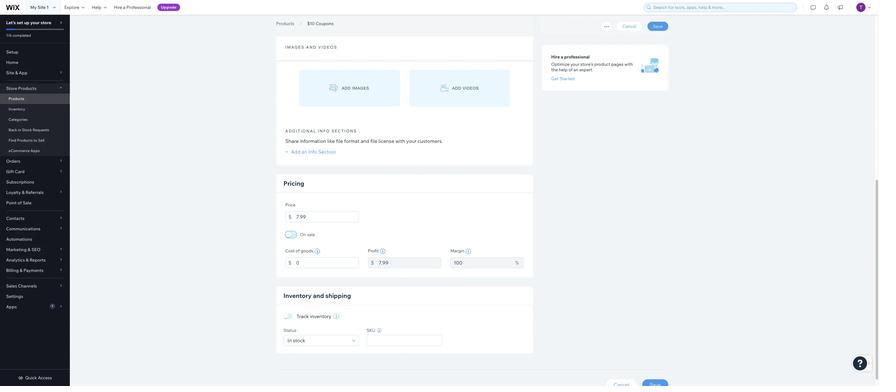 Task type: describe. For each thing, give the bounding box(es) containing it.
info tooltip image for cost of goods
[[315, 249, 320, 255]]

referrals
[[26, 190, 44, 196]]

add images
[[342, 86, 369, 91]]

marketing & seo button
[[0, 245, 70, 255]]

info
[[318, 129, 330, 134]]

quick access
[[25, 376, 52, 381]]

find products to sell
[[9, 138, 44, 143]]

with inside optimize your store's product pages with the help of an expert.
[[625, 62, 633, 67]]

app
[[19, 70, 27, 76]]

add
[[291, 149, 301, 155]]

images
[[352, 86, 369, 91]]

add for add videos
[[452, 86, 462, 91]]

expert.
[[580, 67, 594, 73]]

an inside optimize your store's product pages with the help of an expert.
[[574, 67, 579, 73]]

site inside dropdown button
[[6, 70, 14, 76]]

find
[[9, 138, 16, 143]]

1 horizontal spatial your
[[406, 138, 417, 144]]

home
[[6, 60, 18, 65]]

set
[[17, 20, 23, 25]]

add an info section link
[[285, 149, 336, 155]]

& for billing
[[20, 268, 23, 274]]

help
[[92, 5, 101, 10]]

billing & payments
[[6, 268, 43, 274]]

1 horizontal spatial $10
[[307, 21, 315, 26]]

profit
[[368, 249, 379, 254]]

$10 coupons up videos
[[307, 21, 334, 26]]

inventory and shipping
[[284, 292, 351, 300]]

0 horizontal spatial with
[[396, 138, 405, 144]]

inventory
[[310, 314, 332, 320]]

information
[[300, 138, 326, 144]]

sell
[[38, 138, 44, 143]]

hire for hire a professional
[[114, 5, 122, 10]]

ecommerce
[[9, 149, 30, 153]]

products up ecommerce apps
[[17, 138, 33, 143]]

payments
[[23, 268, 43, 274]]

loyalty
[[6, 190, 21, 196]]

save button
[[648, 22, 668, 31]]

contacts button
[[0, 214, 70, 224]]

store
[[41, 20, 51, 25]]

inventory for inventory
[[9, 107, 25, 112]]

billing & payments button
[[0, 266, 70, 276]]

loyalty & referrals
[[6, 190, 44, 196]]

$10 coupons up 'images and videos'
[[276, 13, 346, 27]]

on sale
[[300, 232, 315, 238]]

sku
[[367, 328, 376, 334]]

cancel button
[[617, 22, 642, 31]]

0 horizontal spatial products link
[[0, 94, 70, 104]]

and for shipping
[[313, 292, 324, 300]]

automations
[[6, 237, 32, 242]]

point
[[6, 200, 17, 206]]

requests
[[33, 128, 49, 132]]

Search for tools, apps, help & more... field
[[652, 3, 795, 12]]

my site 1
[[30, 5, 49, 10]]

analytics & reports
[[6, 258, 46, 263]]

products inside dropdown button
[[18, 86, 37, 91]]

point of sale
[[6, 200, 32, 206]]

the
[[552, 67, 558, 73]]

orders button
[[0, 156, 70, 167]]

1 horizontal spatial apps
[[31, 149, 40, 153]]

orders
[[6, 159, 20, 164]]

loyalty & referrals button
[[0, 188, 70, 198]]

1/6 completed
[[6, 33, 31, 38]]

2 file from the left
[[371, 138, 378, 144]]

pages
[[611, 62, 624, 67]]

pricing
[[284, 180, 304, 188]]

product
[[595, 62, 610, 67]]

gift
[[6, 169, 14, 175]]

sections
[[332, 129, 357, 134]]

store's
[[581, 62, 594, 67]]

inventory link
[[0, 104, 70, 115]]

section
[[318, 149, 336, 155]]

inventory for inventory and shipping
[[284, 292, 312, 300]]

cost of goods
[[285, 249, 313, 254]]

$ down cost
[[289, 260, 292, 266]]

point of sale link
[[0, 198, 70, 208]]

your inside the sidebar element
[[30, 20, 40, 25]]

add for add images
[[342, 86, 351, 91]]

& for marketing
[[28, 247, 31, 253]]

categories
[[9, 117, 28, 122]]

1 horizontal spatial products link
[[273, 21, 297, 27]]

1 horizontal spatial site
[[38, 5, 46, 10]]

sales channels button
[[0, 281, 70, 292]]

share
[[285, 138, 299, 144]]

store products button
[[0, 83, 70, 94]]

$ for %
[[371, 260, 374, 266]]

margin
[[451, 249, 465, 254]]

videos
[[318, 45, 337, 50]]

optimize
[[552, 62, 570, 67]]

stock
[[22, 128, 32, 132]]

let's
[[6, 20, 16, 25]]

1 inside the sidebar element
[[52, 305, 53, 309]]

info tooltip image for margin
[[466, 249, 471, 255]]

products inside $10 coupons form
[[276, 21, 294, 26]]

& for loyalty
[[22, 190, 25, 196]]

explore
[[64, 5, 79, 10]]

$ for on sale
[[289, 214, 292, 220]]

gift card
[[6, 169, 25, 175]]



Task type: vqa. For each thing, say whether or not it's contained in the screenshot.
third Set Up Automation button from right
no



Task type: locate. For each thing, give the bounding box(es) containing it.
get
[[552, 76, 559, 81]]

add an info section
[[290, 149, 336, 155]]

& right loyalty at the left of the page
[[22, 190, 25, 196]]

let's set up your store
[[6, 20, 51, 25]]

1 vertical spatial products link
[[0, 94, 70, 104]]

None field
[[286, 336, 351, 346], [369, 336, 440, 346], [286, 336, 351, 346], [369, 336, 440, 346]]

0 vertical spatial apps
[[31, 149, 40, 153]]

1 vertical spatial hire
[[552, 54, 560, 60]]

status
[[284, 328, 297, 334]]

$10 coupons
[[276, 13, 346, 27], [307, 21, 334, 26]]

1 vertical spatial with
[[396, 138, 405, 144]]

0 horizontal spatial add
[[342, 86, 351, 91]]

subscriptions
[[6, 180, 34, 185]]

apps down settings
[[6, 305, 17, 310]]

0 horizontal spatial a
[[123, 5, 126, 10]]

0 horizontal spatial of
[[18, 200, 22, 206]]

additional info sections
[[285, 129, 357, 134]]

1 horizontal spatial of
[[296, 249, 300, 254]]

None text field
[[451, 258, 512, 269]]

0 horizontal spatial info tooltip image
[[315, 249, 320, 255]]

cancel
[[623, 24, 636, 29]]

info tooltip image right goods
[[315, 249, 320, 255]]

back in stock requests link
[[0, 125, 70, 135]]

inventory up track
[[284, 292, 312, 300]]

sale
[[307, 232, 315, 238]]

optimize your store's product pages with the help of an expert.
[[552, 62, 633, 73]]

gallery image
[[330, 84, 338, 92]]

info tooltip image
[[315, 249, 320, 255], [380, 249, 386, 255], [466, 249, 471, 255]]

hire
[[114, 5, 122, 10], [552, 54, 560, 60]]

communications button
[[0, 224, 70, 234]]

1 vertical spatial site
[[6, 70, 14, 76]]

hire up the optimize
[[552, 54, 560, 60]]

sale
[[23, 200, 32, 206]]

1 vertical spatial your
[[571, 62, 580, 67]]

0 vertical spatial products link
[[273, 21, 297, 27]]

products
[[276, 21, 294, 26], [18, 86, 37, 91], [9, 97, 24, 101], [17, 138, 33, 143]]

$10
[[276, 13, 296, 27], [307, 21, 315, 26]]

channels
[[18, 284, 37, 289]]

billing
[[6, 268, 19, 274]]

file left license
[[371, 138, 378, 144]]

$10 coupons form
[[70, 0, 879, 387]]

1 add from the left
[[342, 86, 351, 91]]

0 vertical spatial 1
[[47, 5, 49, 10]]

$10 up 'images and videos'
[[307, 21, 315, 26]]

of
[[569, 67, 573, 73], [18, 200, 22, 206], [296, 249, 300, 254]]

site & app
[[6, 70, 27, 76]]

1 file from the left
[[336, 138, 343, 144]]

help
[[559, 67, 568, 73]]

to
[[34, 138, 37, 143]]

my
[[30, 5, 37, 10]]

0 vertical spatial with
[[625, 62, 633, 67]]

a inside $10 coupons form
[[561, 54, 564, 60]]

1 horizontal spatial with
[[625, 62, 633, 67]]

2 info tooltip image from the left
[[380, 249, 386, 255]]

site & app button
[[0, 68, 70, 78]]

0 horizontal spatial apps
[[6, 305, 17, 310]]

videos icon image
[[441, 84, 449, 92]]

goods
[[301, 249, 313, 254]]

1 horizontal spatial add
[[452, 86, 462, 91]]

1 vertical spatial of
[[18, 200, 22, 206]]

subscriptions link
[[0, 177, 70, 188]]

& inside dropdown button
[[15, 70, 18, 76]]

seo
[[31, 247, 40, 253]]

info tooltip image right "margin"
[[466, 249, 471, 255]]

& inside popup button
[[20, 268, 23, 274]]

hire a professional link
[[110, 0, 155, 15]]

1 vertical spatial and
[[361, 138, 369, 144]]

save
[[653, 24, 663, 29]]

hire a professional
[[114, 5, 151, 10]]

1 vertical spatial 1
[[52, 305, 53, 309]]

0 vertical spatial of
[[569, 67, 573, 73]]

$ down price on the bottom of the page
[[289, 214, 292, 220]]

& for site
[[15, 70, 18, 76]]

back in stock requests
[[9, 128, 49, 132]]

of for point of sale
[[18, 200, 22, 206]]

a for professional
[[561, 54, 564, 60]]

a left 'professional'
[[123, 5, 126, 10]]

3 info tooltip image from the left
[[466, 249, 471, 255]]

a up the optimize
[[561, 54, 564, 60]]

& left the reports on the bottom left of the page
[[26, 258, 29, 263]]

back
[[9, 128, 17, 132]]

inventory up categories
[[9, 107, 25, 112]]

products link down 'store products'
[[0, 94, 70, 104]]

share information like file format and file license with your customers.
[[285, 138, 443, 144]]

format
[[344, 138, 360, 144]]

price
[[285, 203, 296, 208]]

& left seo
[[28, 247, 31, 253]]

sidebar element
[[0, 15, 70, 387]]

of right help
[[569, 67, 573, 73]]

None text field
[[296, 212, 359, 223], [296, 258, 359, 269], [379, 258, 441, 269], [296, 212, 359, 223], [296, 258, 359, 269], [379, 258, 441, 269]]

1 horizontal spatial a
[[561, 54, 564, 60]]

in
[[18, 128, 21, 132]]

home link
[[0, 57, 70, 68]]

and left shipping
[[313, 292, 324, 300]]

0 horizontal spatial site
[[6, 70, 14, 76]]

videos
[[463, 86, 479, 91]]

2 horizontal spatial your
[[571, 62, 580, 67]]

access
[[38, 376, 52, 381]]

2 add from the left
[[452, 86, 462, 91]]

with right license
[[396, 138, 405, 144]]

your left the customers.
[[406, 138, 417, 144]]

of inside optimize your store's product pages with the help of an expert.
[[569, 67, 573, 73]]

of left sale
[[18, 200, 22, 206]]

a
[[123, 5, 126, 10], [561, 54, 564, 60]]

2 horizontal spatial info tooltip image
[[466, 249, 471, 255]]

$10 up images
[[276, 13, 296, 27]]

%
[[515, 260, 519, 266]]

0 horizontal spatial hire
[[114, 5, 122, 10]]

hire right help button
[[114, 5, 122, 10]]

1 info tooltip image from the left
[[315, 249, 320, 255]]

of right cost
[[296, 249, 300, 254]]

track inventory
[[297, 314, 332, 320]]

products up images
[[276, 21, 294, 26]]

contacts
[[6, 216, 25, 222]]

shipping
[[326, 292, 351, 300]]

0 vertical spatial site
[[38, 5, 46, 10]]

0 horizontal spatial $10
[[276, 13, 296, 27]]

0 vertical spatial hire
[[114, 5, 122, 10]]

0 horizontal spatial an
[[302, 149, 307, 155]]

1 horizontal spatial info tooltip image
[[380, 249, 386, 255]]

coupons
[[298, 13, 346, 27], [316, 21, 334, 26]]

0 horizontal spatial 1
[[47, 5, 49, 10]]

an left expert.
[[574, 67, 579, 73]]

& for analytics
[[26, 258, 29, 263]]

and for videos
[[306, 45, 317, 50]]

0 horizontal spatial your
[[30, 20, 40, 25]]

file
[[336, 138, 343, 144], [371, 138, 378, 144]]

products link
[[273, 21, 297, 27], [0, 94, 70, 104]]

0 vertical spatial inventory
[[9, 107, 25, 112]]

1 horizontal spatial an
[[574, 67, 579, 73]]

& inside 'dropdown button'
[[22, 190, 25, 196]]

1/6
[[6, 33, 12, 38]]

started
[[560, 76, 575, 81]]

0 vertical spatial and
[[306, 45, 317, 50]]

analytics
[[6, 258, 25, 263]]

automations link
[[0, 234, 70, 245]]

categories link
[[0, 115, 70, 125]]

1 vertical spatial an
[[302, 149, 307, 155]]

$ down profit
[[371, 260, 374, 266]]

2 horizontal spatial of
[[569, 67, 573, 73]]

cost
[[285, 249, 295, 254]]

1 horizontal spatial inventory
[[284, 292, 312, 300]]

marketing
[[6, 247, 27, 253]]

help button
[[88, 0, 110, 15]]

your inside optimize your store's product pages with the help of an expert.
[[571, 62, 580, 67]]

inventory
[[9, 107, 25, 112], [284, 292, 312, 300]]

with right pages
[[625, 62, 633, 67]]

hire for hire a professional
[[552, 54, 560, 60]]

& left the app
[[15, 70, 18, 76]]

license
[[379, 138, 395, 144]]

communications
[[6, 226, 40, 232]]

site right my
[[38, 5, 46, 10]]

1 horizontal spatial hire
[[552, 54, 560, 60]]

1 horizontal spatial file
[[371, 138, 378, 144]]

hire inside $10 coupons form
[[552, 54, 560, 60]]

site
[[38, 5, 46, 10], [6, 70, 14, 76]]

analytics & reports button
[[0, 255, 70, 266]]

products right store
[[18, 86, 37, 91]]

store
[[6, 86, 17, 91]]

none text field inside $10 coupons form
[[451, 258, 512, 269]]

0 horizontal spatial file
[[336, 138, 343, 144]]

get started
[[552, 76, 575, 81]]

track
[[297, 314, 309, 320]]

card
[[15, 169, 25, 175]]

1 vertical spatial apps
[[6, 305, 17, 310]]

ecommerce apps link
[[0, 146, 70, 156]]

add right videos icon
[[452, 86, 462, 91]]

&
[[15, 70, 18, 76], [22, 190, 25, 196], [28, 247, 31, 253], [26, 258, 29, 263], [20, 268, 23, 274]]

add right gallery icon
[[342, 86, 351, 91]]

1 vertical spatial a
[[561, 54, 564, 60]]

2 vertical spatial of
[[296, 249, 300, 254]]

a for professional
[[123, 5, 126, 10]]

info tooltip image for profit
[[380, 249, 386, 255]]

on
[[300, 232, 306, 238]]

your down 'professional'
[[571, 62, 580, 67]]

2 vertical spatial your
[[406, 138, 417, 144]]

ecommerce apps
[[9, 149, 40, 153]]

and left videos
[[306, 45, 317, 50]]

0 vertical spatial an
[[574, 67, 579, 73]]

site down home
[[6, 70, 14, 76]]

like
[[327, 138, 335, 144]]

info tooltip image right profit
[[380, 249, 386, 255]]

store products
[[6, 86, 37, 91]]

inventory inside $10 coupons form
[[284, 292, 312, 300]]

professional
[[564, 54, 590, 60]]

1 right my
[[47, 5, 49, 10]]

0 horizontal spatial inventory
[[9, 107, 25, 112]]

2 vertical spatial and
[[313, 292, 324, 300]]

quick access button
[[18, 376, 52, 381]]

of for cost of goods
[[296, 249, 300, 254]]

up
[[24, 20, 29, 25]]

and
[[306, 45, 317, 50], [361, 138, 369, 144], [313, 292, 324, 300]]

1 vertical spatial inventory
[[284, 292, 312, 300]]

file right "like"
[[336, 138, 343, 144]]

products link up images
[[273, 21, 297, 27]]

Start typing a brand name field
[[554, 16, 657, 26]]

sales channels
[[6, 284, 37, 289]]

your right the up
[[30, 20, 40, 25]]

find products to sell link
[[0, 135, 70, 146]]

setup
[[6, 49, 18, 55]]

0 vertical spatial a
[[123, 5, 126, 10]]

& right the billing
[[20, 268, 23, 274]]

inventory inside the sidebar element
[[9, 107, 25, 112]]

1 down 'settings' link
[[52, 305, 53, 309]]

products down store
[[9, 97, 24, 101]]

with
[[625, 62, 633, 67], [396, 138, 405, 144]]

apps down the find products to sell link
[[31, 149, 40, 153]]

of inside the sidebar element
[[18, 200, 22, 206]]

1 horizontal spatial 1
[[52, 305, 53, 309]]

0 vertical spatial your
[[30, 20, 40, 25]]

and right format
[[361, 138, 369, 144]]

setup link
[[0, 47, 70, 57]]

upgrade
[[161, 5, 176, 9]]

an left info
[[302, 149, 307, 155]]



